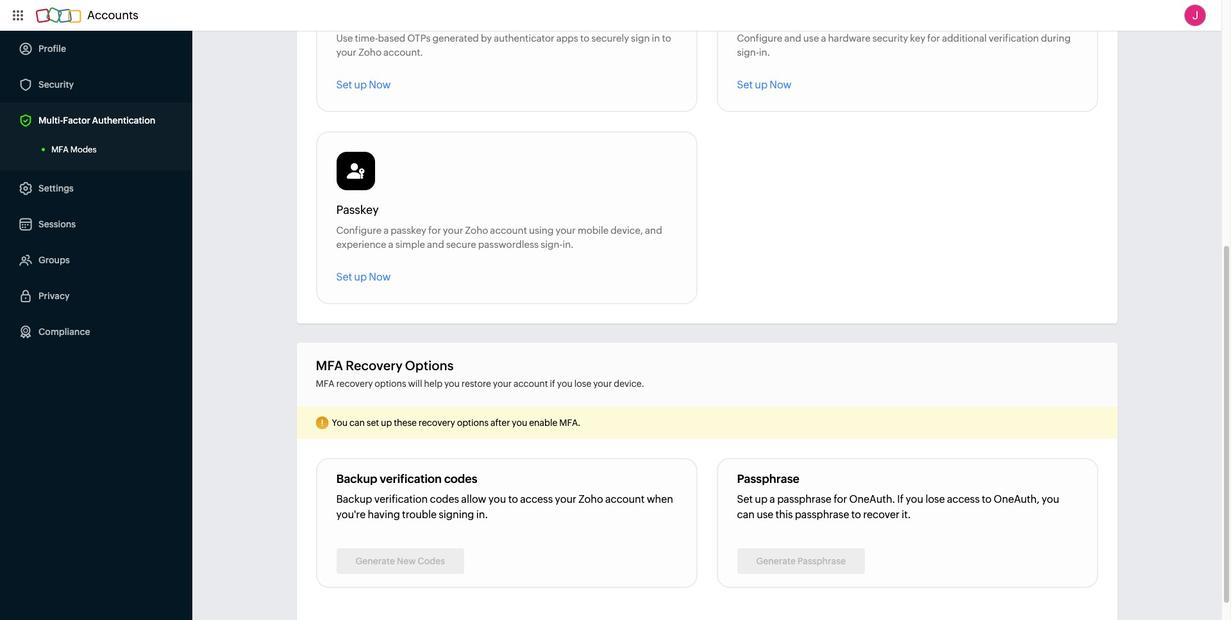 Task type: vqa. For each thing, say whether or not it's contained in the screenshot.
my
no



Task type: describe. For each thing, give the bounding box(es) containing it.
security
[[873, 33, 908, 44]]

you can set up these recovery options after you enable mfa.
[[332, 418, 581, 428]]

your inside the backup verification codes allow you to access your zoho account when you're having trouble signing in.
[[555, 494, 577, 506]]

warningfill image
[[316, 417, 329, 430]]

settings
[[38, 183, 74, 194]]

lose inside 'set up a passphrase for oneauth. if you lose access to oneauth, you can use this passphrase to recover it.'
[[926, 494, 945, 506]]

having
[[368, 509, 400, 521]]

lose inside mfa recovery options mfa recovery options will help you restore your account if you lose your device.
[[575, 379, 592, 389]]

to left oneauth,
[[982, 494, 992, 506]]

compliance
[[38, 327, 90, 337]]

verification for backup verification codes
[[380, 473, 442, 486]]

zoho inside configure a passkey for your zoho account using your mobile device, and experience a simple and secure passwordless sign-in.
[[465, 225, 488, 236]]

a inside configure and use a hardware security key for additional verification during sign-in.
[[821, 33, 826, 44]]

mfa.
[[559, 418, 581, 428]]

set for configure a passkey for your zoho account using your mobile device, and experience a simple and secure passwordless sign-in.
[[336, 271, 352, 284]]

if
[[898, 494, 904, 506]]

apps
[[557, 33, 579, 44]]

configure for passkey
[[336, 225, 382, 236]]

these
[[394, 418, 417, 428]]

backup verification codes allow you to access your zoho account when you're having trouble signing in.
[[336, 494, 673, 521]]

trouble
[[402, 509, 437, 521]]

recover
[[864, 509, 900, 521]]

in. inside the backup verification codes allow you to access your zoho account when you're having trouble signing in.
[[476, 509, 488, 521]]

authentication
[[92, 115, 155, 126]]

will
[[408, 379, 422, 389]]

2 vertical spatial mfa
[[316, 379, 335, 389]]

this
[[776, 509, 793, 521]]

secure
[[446, 239, 476, 250]]

recovery inside mfa recovery options mfa recovery options will help you restore your account if you lose your device.
[[336, 379, 373, 389]]

multi-factor authentication
[[38, 115, 155, 126]]

1 vertical spatial recovery
[[419, 418, 455, 428]]

you right after
[[512, 418, 527, 428]]

set up now for passkey
[[336, 271, 391, 284]]

multi-
[[38, 115, 63, 126]]

options
[[405, 359, 454, 373]]

experience
[[336, 239, 386, 250]]

codes for backup verification codes allow you to access your zoho account when you're having trouble signing in.
[[430, 494, 459, 506]]

backup verification codes
[[336, 473, 478, 486]]

verification for backup verification codes allow you to access your zoho account when you're having trouble signing in.
[[374, 494, 428, 506]]

device.
[[614, 379, 644, 389]]

additional
[[942, 33, 987, 44]]

set for use time-based otps generated by authenticator apps to securely sign in to your zoho account.
[[336, 79, 352, 91]]

passkey
[[336, 203, 379, 217]]

a left passkey
[[384, 225, 389, 236]]

now for passkey
[[369, 271, 391, 284]]

passwordless
[[478, 239, 539, 250]]

in. inside configure a passkey for your zoho account using your mobile device, and experience a simple and secure passwordless sign-in.
[[563, 239, 574, 250]]

recovery
[[346, 359, 403, 373]]

if
[[550, 379, 555, 389]]

when
[[647, 494, 673, 506]]

after
[[491, 418, 510, 428]]

enable
[[529, 418, 558, 428]]

generated
[[433, 33, 479, 44]]

up for configure a passkey for your zoho account using your mobile device, and experience a simple and secure passwordless sign-in.
[[354, 271, 367, 284]]

you right if
[[557, 379, 573, 389]]

factor
[[63, 115, 90, 126]]

set up a passphrase for oneauth. if you lose access to oneauth, you can use this passphrase to recover it.
[[737, 494, 1060, 521]]

zoho inside use time-based otps generated by authenticator apps to securely sign in to your zoho account.
[[359, 47, 382, 58]]

your inside use time-based otps generated by authenticator apps to securely sign in to your zoho account.
[[336, 47, 357, 58]]

up for passphrase
[[755, 494, 768, 506]]

1 vertical spatial and
[[645, 225, 662, 236]]

account inside the backup verification codes allow you to access your zoho account when you're having trouble signing in.
[[605, 494, 645, 506]]

allow
[[461, 494, 487, 506]]

for inside configure and use a hardware security key for additional verification during sign-in.
[[928, 33, 940, 44]]

you inside the backup verification codes allow you to access your zoho account when you're having trouble signing in.
[[489, 494, 506, 506]]

set
[[367, 418, 379, 428]]

a left simple
[[388, 239, 394, 250]]

0 vertical spatial passphrase
[[778, 494, 832, 506]]

you're
[[336, 509, 366, 521]]

can inside 'set up a passphrase for oneauth. if you lose access to oneauth, you can use this passphrase to recover it.'
[[737, 509, 755, 521]]

for inside 'set up a passphrase for oneauth. if you lose access to oneauth, you can use this passphrase to recover it.'
[[834, 494, 847, 506]]

sign- inside configure a passkey for your zoho account using your mobile device, and experience a simple and secure passwordless sign-in.
[[541, 239, 563, 250]]

and inside configure and use a hardware security key for additional verification during sign-in.
[[785, 33, 802, 44]]

hardware
[[828, 33, 871, 44]]

signing
[[439, 509, 474, 521]]

1 vertical spatial options
[[457, 418, 489, 428]]

you right oneauth,
[[1042, 494, 1060, 506]]



Task type: locate. For each thing, give the bounding box(es) containing it.
2 access from the left
[[947, 494, 980, 506]]

backup
[[336, 473, 378, 486], [336, 494, 372, 506]]

accounts
[[87, 8, 138, 22]]

security
[[38, 80, 74, 90]]

a inside 'set up a passphrase for oneauth. if you lose access to oneauth, you can use this passphrase to recover it.'
[[770, 494, 775, 506]]

simple
[[396, 239, 425, 250]]

1 horizontal spatial can
[[737, 509, 755, 521]]

0 horizontal spatial lose
[[575, 379, 592, 389]]

restore
[[462, 379, 491, 389]]

modes
[[70, 145, 97, 155]]

use left the this
[[757, 509, 774, 521]]

mfa modes
[[51, 145, 97, 155]]

0 vertical spatial sign-
[[737, 47, 759, 58]]

set up now for set up now
[[737, 79, 792, 91]]

sign-
[[737, 47, 759, 58], [541, 239, 563, 250]]

configure a passkey for your zoho account using your mobile device, and experience a simple and secure passwordless sign-in.
[[336, 225, 662, 250]]

otps
[[407, 33, 431, 44]]

2 horizontal spatial for
[[928, 33, 940, 44]]

0 vertical spatial configure
[[737, 33, 783, 44]]

1 access from the left
[[520, 494, 553, 506]]

1 vertical spatial account
[[514, 379, 548, 389]]

1 horizontal spatial and
[[645, 225, 662, 236]]

use inside 'set up a passphrase for oneauth. if you lose access to oneauth, you can use this passphrase to recover it.'
[[757, 509, 774, 521]]

to
[[580, 33, 590, 44], [662, 33, 671, 44], [508, 494, 518, 506], [982, 494, 992, 506], [852, 509, 861, 521]]

verification
[[989, 33, 1039, 44], [380, 473, 442, 486], [374, 494, 428, 506]]

recovery right "these"
[[419, 418, 455, 428]]

0 horizontal spatial for
[[428, 225, 441, 236]]

by
[[481, 33, 492, 44]]

1 horizontal spatial access
[[947, 494, 980, 506]]

1 vertical spatial backup
[[336, 494, 372, 506]]

zoho
[[359, 47, 382, 58], [465, 225, 488, 236], [579, 494, 603, 506]]

help
[[424, 379, 443, 389]]

configure inside configure a passkey for your zoho account using your mobile device, and experience a simple and secure passwordless sign-in.
[[336, 225, 382, 236]]

lose right if
[[575, 379, 592, 389]]

to right apps on the top left
[[580, 33, 590, 44]]

options
[[375, 379, 406, 389], [457, 418, 489, 428]]

2 vertical spatial in.
[[476, 509, 488, 521]]

1 horizontal spatial use
[[804, 33, 819, 44]]

you
[[444, 379, 460, 389], [557, 379, 573, 389], [512, 418, 527, 428], [489, 494, 506, 506], [906, 494, 924, 506], [1042, 494, 1060, 506]]

2 vertical spatial account
[[605, 494, 645, 506]]

0 vertical spatial codes
[[444, 473, 478, 486]]

verification left "during"
[[989, 33, 1039, 44]]

set
[[336, 79, 352, 91], [737, 79, 753, 91], [336, 271, 352, 284], [737, 494, 753, 506]]

account
[[490, 225, 527, 236], [514, 379, 548, 389], [605, 494, 645, 506]]

mfa recovery options mfa recovery options will help you restore your account if you lose your device.
[[316, 359, 644, 389]]

codes for backup verification codes
[[444, 473, 478, 486]]

access inside the backup verification codes allow you to access your zoho account when you're having trouble signing in.
[[520, 494, 553, 506]]

configure inside configure and use a hardware security key for additional verification during sign-in.
[[737, 33, 783, 44]]

set inside 'set up a passphrase for oneauth. if you lose access to oneauth, you can use this passphrase to recover it.'
[[737, 494, 753, 506]]

mfa for modes
[[51, 145, 69, 155]]

1 vertical spatial in.
[[563, 239, 574, 250]]

profile
[[38, 44, 66, 54]]

zoho inside the backup verification codes allow you to access your zoho account when you're having trouble signing in.
[[579, 494, 603, 506]]

oneauth.
[[850, 494, 895, 506]]

0 vertical spatial verification
[[989, 33, 1039, 44]]

mobile
[[578, 225, 609, 236]]

based
[[378, 33, 406, 44]]

1 horizontal spatial for
[[834, 494, 847, 506]]

can
[[350, 418, 365, 428], [737, 509, 755, 521]]

up for configure and use a hardware security key for additional verification during sign-in.
[[755, 79, 768, 91]]

it.
[[902, 509, 911, 521]]

backup for backup verification codes
[[336, 473, 378, 486]]

2 horizontal spatial and
[[785, 33, 802, 44]]

mfa for recovery
[[316, 359, 343, 373]]

1 vertical spatial codes
[[430, 494, 459, 506]]

options left after
[[457, 418, 489, 428]]

codes inside the backup verification codes allow you to access your zoho account when you're having trouble signing in.
[[430, 494, 459, 506]]

0 horizontal spatial can
[[350, 418, 365, 428]]

0 vertical spatial zoho
[[359, 47, 382, 58]]

0 vertical spatial and
[[785, 33, 802, 44]]

use time-based otps generated by authenticator apps to securely sign in to your zoho account.
[[336, 33, 671, 58]]

access inside 'set up a passphrase for oneauth. if you lose access to oneauth, you can use this passphrase to recover it.'
[[947, 494, 980, 506]]

0 vertical spatial backup
[[336, 473, 378, 486]]

securely
[[592, 33, 629, 44]]

oneauth,
[[994, 494, 1040, 506]]

recovery
[[336, 379, 373, 389], [419, 418, 455, 428]]

account left when
[[605, 494, 645, 506]]

passphrase
[[737, 473, 800, 486]]

for left oneauth.
[[834, 494, 847, 506]]

account left if
[[514, 379, 548, 389]]

access left oneauth,
[[947, 494, 980, 506]]

1 vertical spatial can
[[737, 509, 755, 521]]

0 vertical spatial in.
[[759, 47, 770, 58]]

2 vertical spatial for
[[834, 494, 847, 506]]

passphrase up the this
[[778, 494, 832, 506]]

to down oneauth.
[[852, 509, 861, 521]]

lose
[[575, 379, 592, 389], [926, 494, 945, 506]]

1 vertical spatial mfa
[[316, 359, 343, 373]]

verification inside the backup verification codes allow you to access your zoho account when you're having trouble signing in.
[[374, 494, 428, 506]]

you right if on the bottom right of the page
[[906, 494, 924, 506]]

in. inside configure and use a hardware security key for additional verification during sign-in.
[[759, 47, 770, 58]]

time-
[[355, 33, 378, 44]]

a
[[821, 33, 826, 44], [384, 225, 389, 236], [388, 239, 394, 250], [770, 494, 775, 506]]

0 horizontal spatial zoho
[[359, 47, 382, 58]]

codes
[[444, 473, 478, 486], [430, 494, 459, 506]]

0 horizontal spatial use
[[757, 509, 774, 521]]

mfa left modes
[[51, 145, 69, 155]]

2 vertical spatial zoho
[[579, 494, 603, 506]]

configure for set up now
[[737, 33, 783, 44]]

set for configure and use a hardware security key for additional verification during sign-in.
[[737, 79, 753, 91]]

0 vertical spatial options
[[375, 379, 406, 389]]

for
[[928, 33, 940, 44], [428, 225, 441, 236], [834, 494, 847, 506]]

and right device,
[[645, 225, 662, 236]]

2 backup from the top
[[336, 494, 372, 506]]

now
[[369, 79, 391, 91], [770, 79, 792, 91], [369, 271, 391, 284]]

for inside configure a passkey for your zoho account using your mobile device, and experience a simple and secure passwordless sign-in.
[[428, 225, 441, 236]]

0 vertical spatial mfa
[[51, 145, 69, 155]]

access right allow
[[520, 494, 553, 506]]

1 vertical spatial use
[[757, 509, 774, 521]]

for right passkey
[[428, 225, 441, 236]]

a down "passphrase"
[[770, 494, 775, 506]]

now for set up now
[[770, 79, 792, 91]]

1 vertical spatial zoho
[[465, 225, 488, 236]]

authenticator
[[494, 33, 555, 44]]

0 horizontal spatial access
[[520, 494, 553, 506]]

codes up 'signing'
[[430, 494, 459, 506]]

1 vertical spatial lose
[[926, 494, 945, 506]]

2 vertical spatial verification
[[374, 494, 428, 506]]

privacy
[[38, 291, 70, 301]]

1 vertical spatial sign-
[[541, 239, 563, 250]]

1 vertical spatial passphrase
[[795, 509, 850, 521]]

1 horizontal spatial recovery
[[419, 418, 455, 428]]

1 horizontal spatial zoho
[[465, 225, 488, 236]]

1 backup from the top
[[336, 473, 378, 486]]

use inside configure and use a hardware security key for additional verification during sign-in.
[[804, 33, 819, 44]]

account inside mfa recovery options mfa recovery options will help you restore your account if you lose your device.
[[514, 379, 548, 389]]

you right "help"
[[444, 379, 460, 389]]

can left set
[[350, 418, 365, 428]]

a left hardware
[[821, 33, 826, 44]]

0 horizontal spatial configure
[[336, 225, 382, 236]]

you right allow
[[489, 494, 506, 506]]

0 horizontal spatial in.
[[476, 509, 488, 521]]

1 horizontal spatial in.
[[563, 239, 574, 250]]

for right 'key'
[[928, 33, 940, 44]]

1 vertical spatial for
[[428, 225, 441, 236]]

and right simple
[[427, 239, 444, 250]]

set for passphrase
[[737, 494, 753, 506]]

during
[[1041, 33, 1071, 44]]

to inside the backup verification codes allow you to access your zoho account when you're having trouble signing in.
[[508, 494, 518, 506]]

to right allow
[[508, 494, 518, 506]]

passkey
[[391, 225, 426, 236]]

passphrase right the this
[[795, 509, 850, 521]]

0 horizontal spatial and
[[427, 239, 444, 250]]

groups
[[38, 255, 70, 266]]

set up now
[[336, 79, 391, 91], [737, 79, 792, 91], [336, 271, 391, 284]]

to right in
[[662, 33, 671, 44]]

1 horizontal spatial sign-
[[737, 47, 759, 58]]

up for use time-based otps generated by authenticator apps to securely sign in to your zoho account.
[[354, 79, 367, 91]]

and left hardware
[[785, 33, 802, 44]]

configure and use a hardware security key for additional verification during sign-in.
[[737, 33, 1071, 58]]

2 horizontal spatial zoho
[[579, 494, 603, 506]]

key
[[910, 33, 926, 44]]

account up passwordless
[[490, 225, 527, 236]]

mfa up 'warningfill' image
[[316, 379, 335, 389]]

use
[[336, 33, 353, 44]]

you
[[332, 418, 348, 428]]

0 vertical spatial can
[[350, 418, 365, 428]]

options inside mfa recovery options mfa recovery options will help you restore your account if you lose your device.
[[375, 379, 406, 389]]

can left the this
[[737, 509, 755, 521]]

use left hardware
[[804, 33, 819, 44]]

using
[[529, 225, 554, 236]]

1 horizontal spatial lose
[[926, 494, 945, 506]]

access
[[520, 494, 553, 506], [947, 494, 980, 506]]

recovery down recovery
[[336, 379, 373, 389]]

0 horizontal spatial recovery
[[336, 379, 373, 389]]

2 vertical spatial and
[[427, 239, 444, 250]]

0 vertical spatial lose
[[575, 379, 592, 389]]

your
[[336, 47, 357, 58], [443, 225, 463, 236], [556, 225, 576, 236], [493, 379, 512, 389], [593, 379, 612, 389], [555, 494, 577, 506]]

up
[[354, 79, 367, 91], [755, 79, 768, 91], [354, 271, 367, 284], [381, 418, 392, 428], [755, 494, 768, 506]]

1 horizontal spatial options
[[457, 418, 489, 428]]

0 horizontal spatial options
[[375, 379, 406, 389]]

device,
[[611, 225, 643, 236]]

codes up allow
[[444, 473, 478, 486]]

verification inside configure and use a hardware security key for additional verification during sign-in.
[[989, 33, 1039, 44]]

sign
[[631, 33, 650, 44]]

configure
[[737, 33, 783, 44], [336, 225, 382, 236]]

options down recovery
[[375, 379, 406, 389]]

0 vertical spatial use
[[804, 33, 819, 44]]

lose right if on the bottom right of the page
[[926, 494, 945, 506]]

mfa
[[51, 145, 69, 155], [316, 359, 343, 373], [316, 379, 335, 389]]

and
[[785, 33, 802, 44], [645, 225, 662, 236], [427, 239, 444, 250]]

sign- inside configure and use a hardware security key for additional verification during sign-in.
[[737, 47, 759, 58]]

backup for backup verification codes allow you to access your zoho account when you're having trouble signing in.
[[336, 494, 372, 506]]

0 horizontal spatial sign-
[[541, 239, 563, 250]]

0 vertical spatial recovery
[[336, 379, 373, 389]]

in.
[[759, 47, 770, 58], [563, 239, 574, 250], [476, 509, 488, 521]]

account inside configure a passkey for your zoho account using your mobile device, and experience a simple and secure passwordless sign-in.
[[490, 225, 527, 236]]

mfa left recovery
[[316, 359, 343, 373]]

1 horizontal spatial configure
[[737, 33, 783, 44]]

1 vertical spatial configure
[[336, 225, 382, 236]]

verification down backup verification codes
[[374, 494, 428, 506]]

verification up trouble
[[380, 473, 442, 486]]

in
[[652, 33, 660, 44]]

2 horizontal spatial in.
[[759, 47, 770, 58]]

1 vertical spatial verification
[[380, 473, 442, 486]]

up inside 'set up a passphrase for oneauth. if you lose access to oneauth, you can use this passphrase to recover it.'
[[755, 494, 768, 506]]

passphrase
[[778, 494, 832, 506], [795, 509, 850, 521]]

sessions
[[38, 219, 76, 230]]

backup inside the backup verification codes allow you to access your zoho account when you're having trouble signing in.
[[336, 494, 372, 506]]

0 vertical spatial for
[[928, 33, 940, 44]]

use
[[804, 33, 819, 44], [757, 509, 774, 521]]

account.
[[384, 47, 423, 58]]

0 vertical spatial account
[[490, 225, 527, 236]]



